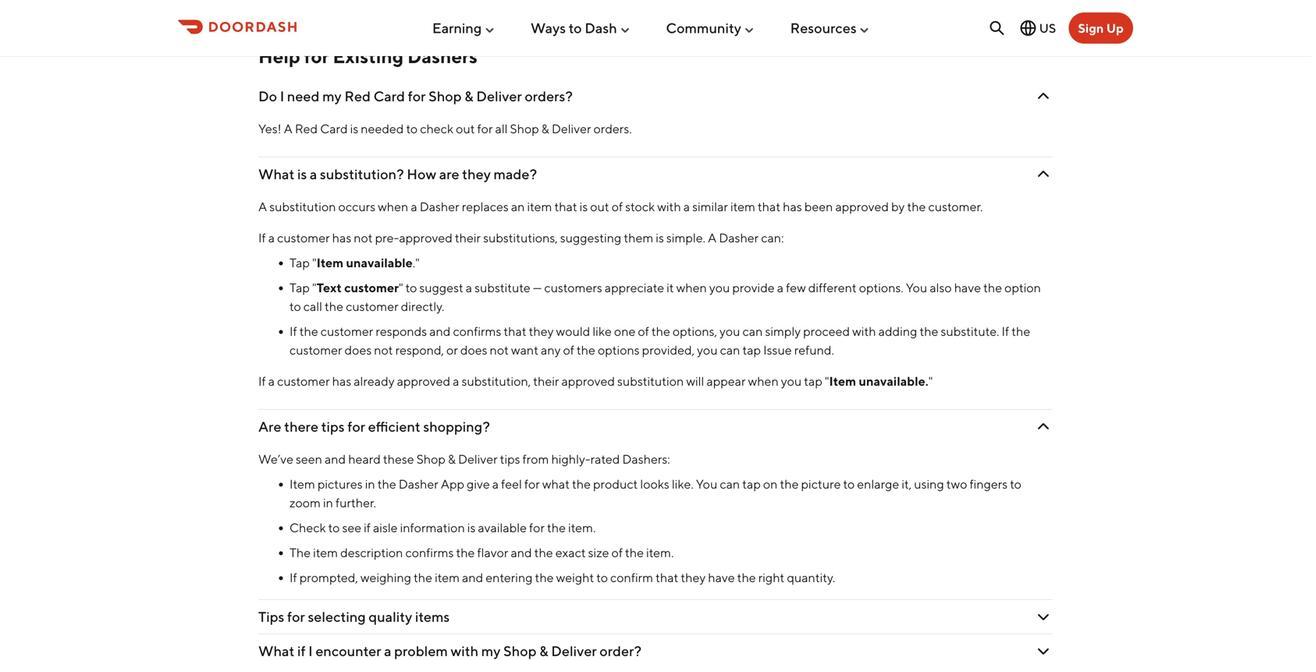 Task type: vqa. For each thing, say whether or not it's contained in the screenshot.
Pay
no



Task type: locate. For each thing, give the bounding box(es) containing it.
1 horizontal spatial red
[[344, 88, 371, 105]]

approved left "by"
[[835, 200, 889, 214]]

1 vertical spatial tap
[[290, 281, 310, 296]]

0 horizontal spatial does
[[345, 343, 372, 358]]

1 vertical spatial you
[[696, 477, 717, 492]]

the right "by"
[[907, 200, 926, 214]]

0 horizontal spatial if
[[297, 644, 306, 660]]

what for what is a substitution? how are they made?
[[258, 166, 294, 183]]

tap left on
[[742, 477, 761, 492]]

quantity.
[[787, 571, 835, 586]]

when down issue on the bottom
[[748, 374, 779, 389]]

they up any
[[529, 324, 554, 339]]

confirm
[[610, 571, 653, 586]]

up
[[1106, 21, 1124, 36]]

2 horizontal spatial not
[[490, 343, 509, 358]]

0 vertical spatial my
[[322, 88, 342, 105]]

to right fingers
[[1010, 477, 1021, 492]]

0 horizontal spatial a
[[258, 200, 267, 214]]

if for if a customer has already approved a substitution, their approved substitution will appear when you tap " item unavailable. "
[[258, 374, 266, 389]]

2 tap from the top
[[290, 281, 310, 296]]

chevron down image
[[1034, 87, 1053, 106], [1034, 165, 1053, 184]]

for up check
[[408, 88, 426, 105]]

respond,
[[395, 343, 444, 358]]

if right see
[[364, 521, 371, 536]]

the right on
[[780, 477, 799, 492]]

needed
[[361, 121, 404, 136]]

0 horizontal spatial they
[[462, 166, 491, 183]]

out up "suggesting"
[[590, 200, 609, 214]]

card up needed
[[373, 88, 405, 105]]

0 horizontal spatial with
[[451, 644, 478, 660]]

confirms
[[453, 324, 501, 339], [405, 546, 454, 561]]

1 tap from the top
[[290, 256, 310, 271]]

replaces
[[462, 200, 509, 214]]

out right check
[[456, 121, 475, 136]]

substitution left occurs
[[269, 200, 336, 214]]

enlarge
[[857, 477, 899, 492]]

can left on
[[720, 477, 740, 492]]

any
[[541, 343, 561, 358]]

0 horizontal spatial my
[[322, 88, 342, 105]]

0 horizontal spatial in
[[323, 496, 333, 511]]

shop right all at left top
[[510, 121, 539, 136]]

0 vertical spatial their
[[455, 231, 481, 246]]

to left see
[[328, 521, 340, 536]]

has left already
[[332, 374, 351, 389]]

i right do
[[280, 88, 284, 105]]

will
[[686, 374, 704, 389]]

dashers:
[[622, 452, 670, 467]]

0 horizontal spatial item
[[290, 477, 315, 492]]

problem
[[394, 644, 448, 660]]

to left check
[[406, 121, 418, 136]]

yes!
[[258, 121, 281, 136]]

" to suggest a substitute — customers appreciate it when you provide a few different options. you also have the option to call the customer directly.
[[290, 281, 1041, 314]]

item right similar
[[730, 200, 755, 214]]

they right confirm
[[681, 571, 706, 586]]

2 horizontal spatial a
[[708, 231, 717, 246]]

" inside " to suggest a substitute — customers appreciate it when you provide a few different options. you also have the option to call the customer directly.
[[399, 281, 403, 296]]

1 horizontal spatial have
[[954, 281, 981, 296]]

confirms up or in the bottom of the page
[[453, 324, 501, 339]]

1 horizontal spatial when
[[676, 281, 707, 296]]

0 horizontal spatial tips
[[321, 419, 345, 436]]

item. up exact
[[568, 521, 596, 536]]

information
[[400, 521, 465, 536]]

you right like. at the right of page
[[696, 477, 717, 492]]

chevron down image for what is a substitution? how are they made?
[[1034, 165, 1053, 184]]

their down replaces
[[455, 231, 481, 246]]

approved down the respond,
[[397, 374, 450, 389]]

to left the call
[[290, 299, 301, 314]]

1 horizontal spatial their
[[533, 374, 559, 389]]

they
[[462, 166, 491, 183], [529, 324, 554, 339], [681, 571, 706, 586]]

1 what from the top
[[258, 166, 294, 183]]

out
[[456, 121, 475, 136], [590, 200, 609, 214]]

they inside if the customer responds and confirms that they would like one of the options, you can simply proceed with adding the substitute. if the customer does not respond, or does not want any of the options provided, you can tap issue refund.
[[529, 324, 554, 339]]

tips right there
[[321, 419, 345, 436]]

1 vertical spatial my
[[481, 644, 501, 660]]

provided,
[[642, 343, 695, 358]]

1 horizontal spatial a
[[284, 121, 293, 136]]

item inside item pictures in the dasher app give a feel for what the product looks like. you can tap on the picture to enlarge it, using two fingers to zoom in further.
[[290, 477, 315, 492]]

what is a substitution? how are they made?
[[258, 166, 537, 183]]

orders?
[[525, 88, 573, 105]]

0 vertical spatial item
[[316, 256, 343, 271]]

is
[[350, 121, 358, 136], [297, 166, 307, 183], [580, 200, 588, 214], [656, 231, 664, 246], [467, 521, 475, 536]]

1 vertical spatial out
[[590, 200, 609, 214]]

two
[[946, 477, 967, 492]]

their down any
[[533, 374, 559, 389]]

a inside item pictures in the dasher app give a feel for what the product looks like. you can tap on the picture to enlarge it, using two fingers to zoom in further.
[[492, 477, 499, 492]]

customer
[[277, 231, 330, 246], [344, 281, 399, 296], [346, 299, 398, 314], [321, 324, 373, 339], [290, 343, 342, 358], [277, 374, 330, 389]]

the left flavor
[[456, 546, 475, 561]]

can up appear
[[720, 343, 740, 358]]

community link
[[666, 13, 755, 43]]

& down if prompted, weighing the item and entering the weight to confirm that they have the right quantity.
[[539, 644, 548, 660]]

what down yes!
[[258, 166, 294, 183]]

customer.
[[928, 200, 983, 214]]

2 horizontal spatial when
[[748, 374, 779, 389]]

directly.
[[401, 299, 444, 314]]

that up want
[[504, 324, 526, 339]]

0 horizontal spatial card
[[320, 121, 348, 136]]

resources link
[[790, 13, 871, 43]]

does
[[345, 343, 372, 358], [460, 343, 487, 358]]

you right options,
[[720, 324, 740, 339]]

when up pre-
[[378, 200, 408, 214]]

0 vertical spatial i
[[280, 88, 284, 105]]

0 vertical spatial if
[[364, 521, 371, 536]]

0 vertical spatial in
[[365, 477, 375, 492]]

2 vertical spatial chevron down image
[[1034, 643, 1053, 661]]

can:
[[761, 231, 784, 246]]

1 does from the left
[[345, 343, 372, 358]]

for inside item pictures in the dasher app give a feel for what the product looks like. you can tap on the picture to enlarge it, using two fingers to zoom in further.
[[524, 477, 540, 492]]

0 vertical spatial tips
[[321, 419, 345, 436]]

1 horizontal spatial i
[[308, 644, 313, 660]]

tap down refund.
[[804, 374, 822, 389]]

"
[[312, 256, 316, 271], [312, 281, 316, 296], [399, 281, 403, 296], [825, 374, 829, 389], [928, 374, 933, 389]]

do i need my red card for shop & deliver orders?
[[258, 88, 573, 105]]

help
[[258, 45, 300, 68]]

shop down entering
[[503, 644, 537, 660]]

2 vertical spatial they
[[681, 571, 706, 586]]

my right need
[[322, 88, 342, 105]]

my right "problem"
[[481, 644, 501, 660]]

if the customer responds and confirms that they would like one of the options, you can simply proceed with adding the substitute. if the customer does not respond, or does not want any of the options provided, you can tap issue refund.
[[290, 324, 1030, 358]]

they right are
[[462, 166, 491, 183]]

options.
[[859, 281, 903, 296]]

few
[[786, 281, 806, 296]]

1 vertical spatial has
[[332, 231, 351, 246]]

."
[[413, 256, 420, 271]]

can left simply
[[743, 324, 763, 339]]

quality
[[369, 609, 412, 626]]

1 horizontal spatial out
[[590, 200, 609, 214]]

1 horizontal spatial does
[[460, 343, 487, 358]]

available
[[478, 521, 527, 536]]

it,
[[902, 477, 912, 492]]

3 chevron down image from the top
[[1034, 643, 1053, 661]]

1 vertical spatial when
[[676, 281, 707, 296]]

with left adding
[[852, 324, 876, 339]]

1 horizontal spatial tips
[[500, 452, 520, 467]]

2 does from the left
[[460, 343, 487, 358]]

1 vertical spatial what
[[258, 644, 294, 660]]

1 vertical spatial they
[[529, 324, 554, 339]]

of right size
[[611, 546, 623, 561]]

1 chevron down image from the top
[[1034, 418, 1053, 437]]

0 horizontal spatial i
[[280, 88, 284, 105]]

you left also
[[906, 281, 927, 296]]

1 horizontal spatial item
[[316, 256, 343, 271]]

order?
[[600, 644, 642, 660]]

substitution
[[269, 200, 336, 214], [617, 374, 684, 389]]

0 horizontal spatial when
[[378, 200, 408, 214]]

chevron down image
[[1034, 418, 1053, 437], [1034, 608, 1053, 627], [1034, 643, 1053, 661]]

0 vertical spatial they
[[462, 166, 491, 183]]

options,
[[673, 324, 717, 339]]

has
[[783, 200, 802, 214], [332, 231, 351, 246], [332, 374, 351, 389]]

issue
[[763, 343, 792, 358]]

the right adding
[[920, 324, 938, 339]]

1 vertical spatial tap
[[804, 374, 822, 389]]

is right the them
[[656, 231, 664, 246]]

2 vertical spatial when
[[748, 374, 779, 389]]

customer inside " to suggest a substitute — customers appreciate it when you provide a few different options. you also have the option to call the customer directly.
[[346, 299, 398, 314]]

confirms down information
[[405, 546, 454, 561]]

red up needed
[[344, 88, 371, 105]]

the up exact
[[547, 521, 566, 536]]

1 horizontal spatial with
[[657, 200, 681, 214]]

suggesting
[[560, 231, 621, 246]]

tips up feel
[[500, 452, 520, 467]]

been
[[804, 200, 833, 214]]

2 chevron down image from the top
[[1034, 165, 1053, 184]]

1 vertical spatial item.
[[646, 546, 674, 561]]

0 horizontal spatial you
[[696, 477, 717, 492]]

check to see if aisle information is available for the item.
[[290, 521, 596, 536]]

0 vertical spatial you
[[906, 281, 927, 296]]

1 vertical spatial i
[[308, 644, 313, 660]]

0 vertical spatial tap
[[743, 343, 761, 358]]

entering
[[486, 571, 533, 586]]

when right it
[[676, 281, 707, 296]]

0 vertical spatial dasher
[[420, 200, 459, 214]]

2 vertical spatial with
[[451, 644, 478, 660]]

does right or in the bottom of the page
[[460, 343, 487, 358]]

i left encounter
[[308, 644, 313, 660]]

of
[[612, 200, 623, 214], [638, 324, 649, 339], [563, 343, 574, 358], [611, 546, 623, 561]]

if a customer has already approved a substitution, their approved substitution will appear when you tap " item unavailable. "
[[258, 374, 933, 389]]

1 vertical spatial card
[[320, 121, 348, 136]]

tap left issue on the bottom
[[743, 343, 761, 358]]

1 vertical spatial with
[[852, 324, 876, 339]]

is up "suggesting"
[[580, 200, 588, 214]]

0 vertical spatial confirms
[[453, 324, 501, 339]]

1 horizontal spatial substitution
[[617, 374, 684, 389]]

right
[[758, 571, 785, 586]]

the left option
[[983, 281, 1002, 296]]

0 horizontal spatial have
[[708, 571, 735, 586]]

how
[[407, 166, 436, 183]]

1 chevron down image from the top
[[1034, 87, 1053, 106]]

item up items
[[435, 571, 460, 586]]

community
[[666, 20, 741, 36]]

you
[[906, 281, 927, 296], [696, 477, 717, 492]]

dasher down are
[[420, 200, 459, 214]]

with inside if the customer responds and confirms that they would like one of the options, you can simply proceed with adding the substitute. if the customer does not respond, or does not want any of the options provided, you can tap issue refund.
[[852, 324, 876, 339]]

item
[[527, 200, 552, 214], [730, 200, 755, 214], [313, 546, 338, 561], [435, 571, 460, 586]]

we've
[[258, 452, 293, 467]]

2 vertical spatial dasher
[[399, 477, 438, 492]]

tips for selecting quality items
[[258, 609, 450, 626]]

1 vertical spatial confirms
[[405, 546, 454, 561]]

dasher
[[420, 200, 459, 214], [719, 231, 759, 246], [399, 477, 438, 492]]

1 vertical spatial red
[[295, 121, 318, 136]]

2 vertical spatial has
[[332, 374, 351, 389]]

approved up ." at the left of the page
[[399, 231, 452, 246]]

not down responds
[[374, 343, 393, 358]]

0 vertical spatial have
[[954, 281, 981, 296]]

chevron down image for shopping?
[[1034, 418, 1053, 437]]

tap inside if the customer responds and confirms that they would like one of the options, you can simply proceed with adding the substitute. if the customer does not respond, or does not want any of the options provided, you can tap issue refund.
[[743, 343, 761, 358]]

give
[[467, 477, 490, 492]]

you left provide
[[709, 281, 730, 296]]

you inside " to suggest a substitute — customers appreciate it when you provide a few different options. you also have the option to call the customer directly.
[[906, 281, 927, 296]]

can inside item pictures in the dasher app give a feel for what the product looks like. you can tap on the picture to enlarge it, using two fingers to zoom in further.
[[720, 477, 740, 492]]

1 vertical spatial if
[[297, 644, 306, 660]]

chevron down image for problem
[[1034, 643, 1053, 661]]

1 horizontal spatial item.
[[646, 546, 674, 561]]

item up prompted,
[[313, 546, 338, 561]]

0 horizontal spatial out
[[456, 121, 475, 136]]

encounter
[[316, 644, 381, 660]]

red
[[344, 88, 371, 105], [295, 121, 318, 136]]

does up already
[[345, 343, 372, 358]]

and inside if the customer responds and confirms that they would like one of the options, you can simply proceed with adding the substitute. if the customer does not respond, or does not want any of the options provided, you can tap issue refund.
[[429, 324, 451, 339]]

&
[[464, 88, 473, 105], [541, 121, 549, 136], [448, 452, 456, 467], [539, 644, 548, 660]]

0 horizontal spatial item.
[[568, 521, 596, 536]]

item up the zoom
[[290, 477, 315, 492]]

& down orders?
[[541, 121, 549, 136]]

what if i encounter a problem with my shop & deliver order?
[[258, 644, 642, 660]]

has left been
[[783, 200, 802, 214]]

if left encounter
[[297, 644, 306, 660]]

item. up confirm
[[646, 546, 674, 561]]

by
[[891, 200, 905, 214]]

deliver down orders?
[[552, 121, 591, 136]]

for
[[304, 45, 329, 68], [408, 88, 426, 105], [477, 121, 493, 136], [347, 419, 365, 436], [524, 477, 540, 492], [529, 521, 545, 536], [287, 609, 305, 626]]

if for if prompted, weighing the item and entering the weight to confirm that they have the right quantity.
[[290, 571, 297, 586]]

2 what from the top
[[258, 644, 294, 660]]

tap for tap " text customer
[[290, 281, 310, 296]]

0 vertical spatial substitution
[[269, 200, 336, 214]]

can
[[743, 324, 763, 339], [720, 343, 740, 358], [720, 477, 740, 492]]

that up can:
[[758, 200, 780, 214]]

1 horizontal spatial card
[[373, 88, 405, 105]]

0 vertical spatial tap
[[290, 256, 310, 271]]

2 vertical spatial can
[[720, 477, 740, 492]]

1 vertical spatial chevron down image
[[1034, 608, 1053, 627]]

what
[[258, 166, 294, 183], [258, 644, 294, 660]]

1 vertical spatial have
[[708, 571, 735, 586]]

2 vertical spatial tap
[[742, 477, 761, 492]]

for left all at left top
[[477, 121, 493, 136]]

the
[[907, 200, 926, 214], [983, 281, 1002, 296], [325, 299, 343, 314], [299, 324, 318, 339], [651, 324, 670, 339], [920, 324, 938, 339], [1012, 324, 1030, 339], [577, 343, 595, 358], [377, 477, 396, 492], [572, 477, 591, 492], [780, 477, 799, 492], [547, 521, 566, 536], [456, 546, 475, 561], [534, 546, 553, 561], [625, 546, 644, 561], [414, 571, 432, 586], [535, 571, 554, 586], [737, 571, 756, 586]]

in down pictures
[[323, 496, 333, 511]]

exact
[[555, 546, 586, 561]]

if
[[258, 231, 266, 246], [290, 324, 297, 339], [1002, 324, 1009, 339], [258, 374, 266, 389], [290, 571, 297, 586]]

my
[[322, 88, 342, 105], [481, 644, 501, 660]]

0 horizontal spatial red
[[295, 121, 318, 136]]

2 horizontal spatial with
[[852, 324, 876, 339]]

you inside item pictures in the dasher app give a feel for what the product looks like. you can tap on the picture to enlarge it, using two fingers to zoom in further.
[[696, 477, 717, 492]]

1 vertical spatial substitution
[[617, 374, 684, 389]]

1 horizontal spatial you
[[906, 281, 927, 296]]

2 horizontal spatial item
[[829, 374, 856, 389]]

approved down options
[[561, 374, 615, 389]]

item
[[316, 256, 343, 271], [829, 374, 856, 389], [290, 477, 315, 492]]

0 vertical spatial when
[[378, 200, 408, 214]]

chevron down image for do i need my red card for shop & deliver orders?
[[1034, 87, 1053, 106]]



Task type: describe. For each thing, give the bounding box(es) containing it.
for up heard
[[347, 419, 365, 436]]

from
[[523, 452, 549, 467]]

help for existing dashers
[[258, 45, 478, 68]]

of left stock at left
[[612, 200, 623, 214]]

& up app
[[448, 452, 456, 467]]

check
[[420, 121, 453, 136]]

deliver up all at left top
[[476, 88, 522, 105]]

are
[[439, 166, 459, 183]]

feel
[[501, 477, 522, 492]]

1 vertical spatial dasher
[[719, 231, 759, 246]]

an
[[511, 200, 525, 214]]

the down text
[[325, 299, 343, 314]]

1 vertical spatial item
[[829, 374, 856, 389]]

to down size
[[596, 571, 608, 586]]

customers
[[544, 281, 602, 296]]

weighing
[[360, 571, 411, 586]]

different
[[808, 281, 857, 296]]

deliver left order?
[[551, 644, 597, 660]]

dash
[[585, 20, 617, 36]]

2 vertical spatial a
[[708, 231, 717, 246]]

need
[[287, 88, 320, 105]]

adding
[[878, 324, 917, 339]]

2 chevron down image from the top
[[1034, 608, 1053, 627]]

0 vertical spatial with
[[657, 200, 681, 214]]

globe line image
[[1019, 19, 1038, 37]]

item pictures in the dasher app give a feel for what the product looks like. you can tap on the picture to enlarge it, using two fingers to zoom in further.
[[290, 477, 1021, 511]]

shop up yes! a red card is needed to check out for all shop & deliver orders.
[[428, 88, 462, 105]]

—
[[533, 281, 542, 296]]

0 vertical spatial card
[[373, 88, 405, 105]]

we've seen and heard these shop & deliver tips from highly-rated dashers:
[[258, 452, 670, 467]]

highly-
[[551, 452, 590, 467]]

want
[[511, 343, 538, 358]]

and down the item description confirms the flavor and the exact size of the item.
[[462, 571, 483, 586]]

of right one
[[638, 324, 649, 339]]

tap " item unavailable ."
[[290, 256, 420, 271]]

yes! a red card is needed to check out for all shop & deliver orders.
[[258, 121, 632, 136]]

what
[[542, 477, 570, 492]]

seen
[[296, 452, 322, 467]]

1 horizontal spatial if
[[364, 521, 371, 536]]

also
[[930, 281, 952, 296]]

these
[[383, 452, 414, 467]]

zoom
[[290, 496, 321, 511]]

1 vertical spatial their
[[533, 374, 559, 389]]

to left dash
[[569, 20, 582, 36]]

or
[[446, 343, 458, 358]]

made?
[[494, 166, 537, 183]]

0 horizontal spatial substitution
[[269, 200, 336, 214]]

0 vertical spatial red
[[344, 88, 371, 105]]

1 horizontal spatial not
[[374, 343, 393, 358]]

already
[[354, 374, 395, 389]]

existing
[[333, 45, 404, 68]]

the down these
[[377, 477, 396, 492]]

to right picture
[[843, 477, 855, 492]]

is left substitution?
[[297, 166, 307, 183]]

tap for tap " item unavailable ."
[[290, 256, 310, 271]]

ways to dash link
[[531, 13, 631, 43]]

1 vertical spatial tips
[[500, 452, 520, 467]]

1 vertical spatial a
[[258, 200, 267, 214]]

appear
[[707, 374, 746, 389]]

provide
[[732, 281, 775, 296]]

tips
[[258, 609, 284, 626]]

if prompted, weighing the item and entering the weight to confirm that they have the right quantity.
[[290, 571, 835, 586]]

and up pictures
[[325, 452, 346, 467]]

like
[[593, 324, 612, 339]]

are there tips for efficient shopping?
[[258, 419, 490, 436]]

of right any
[[563, 343, 574, 358]]

app
[[441, 477, 464, 492]]

0 vertical spatial out
[[456, 121, 475, 136]]

product
[[593, 477, 638, 492]]

the left weight
[[535, 571, 554, 586]]

0 horizontal spatial their
[[455, 231, 481, 246]]

there
[[284, 419, 318, 436]]

tap inside item pictures in the dasher app give a feel for what the product looks like. you can tap on the picture to enlarge it, using two fingers to zoom in further.
[[742, 477, 761, 492]]

the up confirm
[[625, 546, 644, 561]]

for right the available
[[529, 521, 545, 536]]

you inside " to suggest a substitute — customers appreciate it when you provide a few different options. you also have the option to call the customer directly.
[[709, 281, 730, 296]]

1 vertical spatial can
[[720, 343, 740, 358]]

when inside " to suggest a substitute — customers appreciate it when you provide a few different options. you also have the option to call the customer directly.
[[676, 281, 707, 296]]

deliver up give
[[458, 452, 498, 467]]

size
[[588, 546, 609, 561]]

the item description confirms the flavor and the exact size of the item.
[[290, 546, 674, 561]]

substitution?
[[320, 166, 404, 183]]

heard
[[348, 452, 381, 467]]

using
[[914, 477, 944, 492]]

if a customer has not pre-approved their substitutions, suggesting them is simple. a dasher can:
[[258, 231, 784, 246]]

0 vertical spatial has
[[783, 200, 802, 214]]

is left needed
[[350, 121, 358, 136]]

the down the call
[[299, 324, 318, 339]]

them
[[624, 231, 653, 246]]

that right confirm
[[656, 571, 678, 586]]

you down options,
[[697, 343, 718, 358]]

sign up
[[1078, 21, 1124, 36]]

fingers
[[970, 477, 1008, 492]]

sign
[[1078, 21, 1104, 36]]

refund.
[[794, 343, 834, 358]]

call
[[303, 299, 322, 314]]

prompted,
[[299, 571, 358, 586]]

sign up button
[[1069, 12, 1133, 44]]

resources
[[790, 20, 857, 36]]

earning link
[[432, 13, 496, 43]]

the left exact
[[534, 546, 553, 561]]

and up entering
[[511, 546, 532, 561]]

the left right
[[737, 571, 756, 586]]

weight
[[556, 571, 594, 586]]

the right weighing
[[414, 571, 432, 586]]

see
[[342, 521, 361, 536]]

0 vertical spatial can
[[743, 324, 763, 339]]

option
[[1004, 281, 1041, 296]]

dasher inside item pictures in the dasher app give a feel for what the product looks like. you can tap on the picture to enlarge it, using two fingers to zoom in further.
[[399, 477, 438, 492]]

that up "suggesting"
[[554, 200, 577, 214]]

the right what
[[572, 477, 591, 492]]

suggest
[[419, 281, 463, 296]]

pre-
[[375, 231, 399, 246]]

if for if the customer responds and confirms that they would like one of the options, you can simply proceed with adding the substitute. if the customer does not respond, or does not want any of the options provided, you can tap issue refund.
[[290, 324, 297, 339]]

for right tips
[[287, 609, 305, 626]]

unavailable.
[[859, 374, 928, 389]]

appreciate
[[605, 281, 664, 296]]

the down the would
[[577, 343, 595, 358]]

the down option
[[1012, 324, 1030, 339]]

that inside if the customer responds and confirms that they would like one of the options, you can simply proceed with adding the substitute. if the customer does not respond, or does not want any of the options provided, you can tap issue refund.
[[504, 324, 526, 339]]

0 horizontal spatial not
[[354, 231, 373, 246]]

ways to dash
[[531, 20, 617, 36]]

shopping?
[[423, 419, 490, 436]]

stock
[[625, 200, 655, 214]]

text
[[316, 281, 342, 296]]

looks
[[640, 477, 669, 492]]

if for if a customer has not pre-approved their substitutions, suggesting them is simple. a dasher can:
[[258, 231, 266, 246]]

to up directly.
[[406, 281, 417, 296]]

confirms inside if the customer responds and confirms that they would like one of the options, you can simply proceed with adding the substitute. if the customer does not respond, or does not want any of the options provided, you can tap issue refund.
[[453, 324, 501, 339]]

is up the item description confirms the flavor and the exact size of the item.
[[467, 521, 475, 536]]

simple.
[[666, 231, 705, 246]]

shop right these
[[416, 452, 446, 467]]

& up yes! a red card is needed to check out for all shop & deliver orders.
[[464, 88, 473, 105]]

you down issue on the bottom
[[781, 374, 802, 389]]

orders.
[[593, 121, 632, 136]]

pictures
[[317, 477, 363, 492]]

item right an
[[527, 200, 552, 214]]

items
[[415, 609, 450, 626]]

a substitution occurs when a dasher replaces an item that is out of stock with a similar item that has been approved by the customer.
[[258, 200, 983, 214]]

has for if a customer has not pre-approved their substitutions, suggesting them is simple. a dasher can:
[[332, 231, 351, 246]]

have inside " to suggest a substitute — customers appreciate it when you provide a few different options. you also have the option to call the customer directly.
[[954, 281, 981, 296]]

rated
[[590, 452, 620, 467]]

what for what if i encounter a problem with my shop & deliver order?
[[258, 644, 294, 660]]

for right help on the left
[[304, 45, 329, 68]]

selecting
[[308, 609, 366, 626]]

0 vertical spatial item.
[[568, 521, 596, 536]]

the up provided,
[[651, 324, 670, 339]]

are
[[258, 419, 281, 436]]

tap " text customer
[[290, 281, 399, 296]]

1 horizontal spatial my
[[481, 644, 501, 660]]

simply
[[765, 324, 801, 339]]

check
[[290, 521, 326, 536]]

2 horizontal spatial they
[[681, 571, 706, 586]]

0 vertical spatial a
[[284, 121, 293, 136]]

aisle
[[373, 521, 398, 536]]

unavailable
[[346, 256, 413, 271]]

1 horizontal spatial in
[[365, 477, 375, 492]]

has for if a customer has already approved a substitution, their approved substitution will appear when you tap " item unavailable. "
[[332, 374, 351, 389]]



